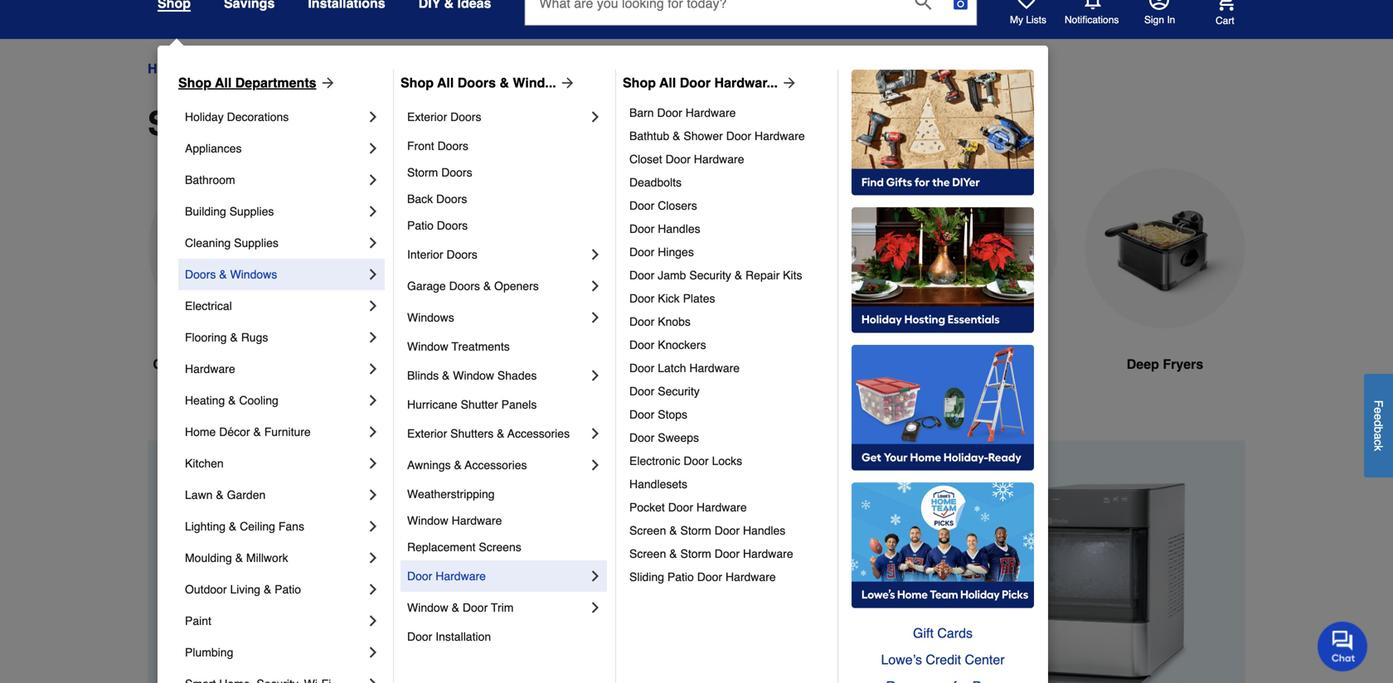 Task type: locate. For each thing, give the bounding box(es) containing it.
doors & windows link
[[185, 259, 365, 290]]

chevron right image for awnings & accessories
[[587, 457, 604, 474]]

& right blinds
[[442, 369, 450, 382]]

shop up barn
[[623, 75, 656, 90]]

supplies
[[230, 205, 274, 218], [234, 236, 279, 250]]

door up screen & storm door hardware link
[[715, 524, 740, 538]]

door right barn
[[657, 106, 683, 119]]

deep
[[1127, 357, 1160, 372]]

all for departments
[[215, 75, 232, 90]]

security up plates
[[690, 269, 732, 282]]

door up door stops
[[630, 385, 655, 398]]

small up the bathroom
[[148, 105, 236, 143]]

& down pocket door hardware
[[670, 524, 677, 538]]

door down screen & storm door handles "link"
[[715, 547, 740, 561]]

window up the door installation
[[407, 601, 449, 615]]

chevron right image for home décor & furniture
[[365, 424, 382, 440]]

window for hardware
[[407, 514, 449, 528]]

hardware up bathtub & shower door hardware
[[686, 106, 736, 119]]

supplies up cleaning supplies
[[230, 205, 274, 218]]

2 all from the left
[[437, 75, 454, 90]]

&
[[500, 75, 509, 90], [673, 129, 681, 143], [219, 268, 227, 281], [735, 269, 743, 282], [483, 280, 491, 293], [230, 331, 238, 344], [442, 369, 450, 382], [228, 394, 236, 407], [253, 426, 261, 439], [497, 427, 505, 440], [454, 459, 462, 472], [216, 489, 224, 502], [229, 520, 237, 533], [670, 524, 677, 538], [670, 547, 677, 561], [235, 552, 243, 565], [264, 583, 271, 596], [452, 601, 460, 615]]

screen for screen & storm door handles
[[630, 524, 666, 538]]

decorations
[[227, 110, 289, 124]]

patio down back
[[407, 219, 434, 232]]

barn door hardware
[[630, 106, 736, 119]]

e up the d
[[1372, 407, 1386, 414]]

3 all from the left
[[660, 75, 676, 90]]

shop up holiday
[[178, 75, 212, 90]]

& right awnings
[[454, 459, 462, 472]]

2 e from the top
[[1372, 414, 1386, 420]]

chevron right image for building supplies
[[365, 203, 382, 220]]

1 horizontal spatial small
[[284, 61, 318, 76]]

hurricane shutter panels
[[407, 398, 537, 411]]

countertop microwaves
[[153, 357, 303, 372]]

small up holiday decorations link
[[284, 61, 318, 76]]

awnings
[[407, 459, 451, 472]]

2 exterior from the top
[[407, 427, 447, 440]]

deep fryers link
[[1085, 168, 1246, 414]]

building supplies
[[185, 205, 274, 218]]

doors up storm doors
[[438, 139, 469, 153]]

1 horizontal spatial home
[[185, 426, 216, 439]]

1 vertical spatial screen
[[630, 547, 666, 561]]

doors up exterior doors link
[[458, 75, 496, 90]]

shop inside shop all departments "link"
[[178, 75, 212, 90]]

paint
[[185, 615, 211, 628]]

storm down front
[[407, 166, 438, 179]]

d
[[1372, 420, 1386, 427]]

hardware down screen & storm door hardware link
[[726, 571, 776, 584]]

1 shop from the left
[[178, 75, 212, 90]]

door down deadbolts
[[630, 199, 655, 212]]

window up ice
[[407, 340, 449, 353]]

small appliances down departments
[[148, 105, 421, 143]]

0 vertical spatial supplies
[[230, 205, 274, 218]]

appliances right departments
[[321, 61, 385, 76]]

0 horizontal spatial windows
[[230, 268, 277, 281]]

door handles link
[[630, 217, 826, 241]]

& left wind...
[[500, 75, 509, 90]]

chevron right image
[[365, 140, 382, 157], [365, 172, 382, 188], [365, 203, 382, 220], [365, 235, 382, 251], [587, 309, 604, 326], [365, 455, 382, 472], [587, 457, 604, 474], [365, 487, 382, 504], [365, 518, 382, 535], [587, 568, 604, 585], [365, 581, 382, 598], [587, 600, 604, 616], [365, 613, 382, 630], [365, 645, 382, 661]]

portable ice makers
[[353, 357, 478, 372]]

door down door handles
[[630, 246, 655, 259]]

1 all from the left
[[215, 75, 232, 90]]

center
[[965, 652, 1005, 668]]

shop for shop all door hardwar...
[[623, 75, 656, 90]]

& right décor
[[253, 426, 261, 439]]

interior doors link
[[407, 239, 587, 270]]

flooring & rugs link
[[185, 322, 365, 353]]

& left repair
[[735, 269, 743, 282]]

0 horizontal spatial home
[[148, 61, 185, 76]]

screen for screen & storm door hardware
[[630, 547, 666, 561]]

small
[[284, 61, 318, 76], [148, 105, 236, 143]]

0 vertical spatial storm
[[407, 166, 438, 179]]

chevron right image for blinds & window shades
[[587, 367, 604, 384]]

e up b on the right bottom of the page
[[1372, 414, 1386, 420]]

my lists link
[[1010, 0, 1047, 27]]

patio down moulding & millwork link
[[275, 583, 301, 596]]

2 horizontal spatial all
[[660, 75, 676, 90]]

3 shop from the left
[[623, 75, 656, 90]]

2 horizontal spatial patio
[[668, 571, 694, 584]]

moulding
[[185, 552, 232, 565]]

small appliances up holiday decorations link
[[284, 61, 385, 76]]

a gray ninja blender. image
[[898, 168, 1058, 329]]

appliances link
[[199, 59, 270, 79], [185, 133, 365, 164]]

closet door hardware link
[[630, 148, 826, 171]]

outdoor
[[185, 583, 227, 596]]

lowe's home team holiday picks. image
[[852, 483, 1034, 609]]

Search Query text field
[[525, 0, 902, 25]]

toaster
[[557, 357, 604, 372]]

& right shutters
[[497, 427, 505, 440]]

window up replacement
[[407, 514, 449, 528]]

1 horizontal spatial all
[[437, 75, 454, 90]]

screen
[[630, 524, 666, 538], [630, 547, 666, 561]]

rugs
[[241, 331, 268, 344]]

cleaning
[[185, 236, 231, 250]]

hardware down replacement screens
[[436, 570, 486, 583]]

windows link
[[407, 302, 587, 333]]

door latch hardware link
[[630, 357, 826, 380]]

shop inside shop all door hardwar... link
[[623, 75, 656, 90]]

1 vertical spatial exterior
[[407, 427, 447, 440]]

& inside bathtub & shower door hardware link
[[673, 129, 681, 143]]

door knobs
[[630, 315, 691, 328]]

barn
[[630, 106, 654, 119]]

lawn & garden link
[[185, 479, 365, 511]]

doors down storm doors
[[436, 192, 467, 206]]

outdoor living & patio link
[[185, 574, 365, 606]]

repair
[[746, 269, 780, 282]]

storm for screen & storm door hardware
[[681, 547, 712, 561]]

electrical
[[185, 299, 232, 313]]

1 horizontal spatial handles
[[743, 524, 786, 538]]

& left ceiling
[[229, 520, 237, 533]]

all up barn door hardware
[[660, 75, 676, 90]]

k
[[1372, 445, 1386, 451]]

0 horizontal spatial patio
[[275, 583, 301, 596]]

exterior up front
[[407, 110, 447, 124]]

& inside awnings & accessories link
[[454, 459, 462, 472]]

screen down pocket
[[630, 524, 666, 538]]

patio right sliding
[[668, 571, 694, 584]]

windows down the cleaning supplies link
[[230, 268, 277, 281]]

cart
[[1216, 15, 1235, 26]]

& inside home décor & furniture link
[[253, 426, 261, 439]]

security down "door latch hardware"
[[658, 385, 700, 398]]

& right lawn
[[216, 489, 224, 502]]

accessories down panels
[[508, 427, 570, 440]]

handles up screen & storm door hardware link
[[743, 524, 786, 538]]

doors for back
[[436, 192, 467, 206]]

storm inside "link"
[[681, 524, 712, 538]]

1 horizontal spatial arrow right image
[[778, 75, 798, 91]]

door left jamb
[[630, 269, 655, 282]]

door closers link
[[630, 194, 826, 217]]

knobs
[[658, 315, 691, 328]]

garage
[[407, 280, 446, 293]]

chevron right image for exterior shutters & accessories
[[587, 426, 604, 442]]

kits
[[783, 269, 803, 282]]

0 horizontal spatial handles
[[658, 222, 701, 236]]

1 exterior from the top
[[407, 110, 447, 124]]

door knobs link
[[630, 310, 826, 333]]

windows down the garage
[[407, 311, 454, 324]]

lighting
[[185, 520, 226, 533]]

supplies for building supplies
[[230, 205, 274, 218]]

ovens
[[608, 357, 649, 372]]

doors right the garage
[[449, 280, 480, 293]]

& inside moulding & millwork link
[[235, 552, 243, 565]]

0 vertical spatial home
[[148, 61, 185, 76]]

blenders link
[[898, 168, 1058, 414]]

screen up sliding
[[630, 547, 666, 561]]

1 vertical spatial home
[[185, 426, 216, 439]]

doors for patio
[[437, 219, 468, 232]]

1 screen from the top
[[630, 524, 666, 538]]

1 horizontal spatial shop
[[401, 75, 434, 90]]

appliances
[[199, 61, 270, 76], [321, 61, 385, 76], [245, 105, 421, 143], [185, 142, 242, 155]]

chevron right image for doors & windows
[[365, 266, 382, 283]]

door left trim
[[463, 601, 488, 615]]

0 vertical spatial small appliances
[[284, 61, 385, 76]]

appliances link down the decorations
[[185, 133, 365, 164]]

exterior for exterior shutters & accessories
[[407, 427, 447, 440]]

doors down front doors
[[441, 166, 472, 179]]

trim
[[491, 601, 514, 615]]

electronic door locks
[[630, 455, 743, 468]]

& left millwork
[[235, 552, 243, 565]]

chevron right image for heating & cooling
[[365, 392, 382, 409]]

electronic door locks link
[[630, 450, 826, 473]]

None search field
[[525, 0, 978, 41]]

shop inside "shop all doors & wind..." link
[[401, 75, 434, 90]]

window hardware
[[407, 514, 502, 528]]

screen inside "link"
[[630, 524, 666, 538]]

garage doors & openers link
[[407, 270, 587, 302]]

& right living at the bottom of page
[[264, 583, 271, 596]]

heating
[[185, 394, 225, 407]]

& inside screen & storm door hardware link
[[670, 547, 677, 561]]

shop all departments link
[[178, 73, 336, 93]]

back
[[407, 192, 433, 206]]

window for treatments
[[407, 340, 449, 353]]

search image
[[915, 0, 932, 10]]

bathtub & shower door hardware link
[[630, 124, 826, 148]]

patio
[[407, 219, 434, 232], [668, 571, 694, 584], [275, 583, 301, 596]]

all for doors
[[437, 75, 454, 90]]

doors down back doors
[[437, 219, 468, 232]]

kick
[[658, 292, 680, 305]]

1 vertical spatial handles
[[743, 524, 786, 538]]

& down cleaning supplies
[[219, 268, 227, 281]]

handles down closers
[[658, 222, 701, 236]]

home for home
[[148, 61, 185, 76]]

blinds & window shades link
[[407, 360, 587, 392]]

hardware down door knockers link
[[690, 362, 740, 375]]

in
[[1167, 14, 1176, 26]]

2 screen from the top
[[630, 547, 666, 561]]

blinds & window shades
[[407, 369, 537, 382]]

closet door hardware
[[630, 153, 744, 166]]

1 horizontal spatial windows
[[407, 311, 454, 324]]

home for home décor & furniture
[[185, 426, 216, 439]]

1 vertical spatial storm
[[681, 524, 712, 538]]

2 horizontal spatial shop
[[623, 75, 656, 90]]

shower
[[684, 129, 723, 143]]

shop for shop all departments
[[178, 75, 212, 90]]

hardware down 'flooring'
[[185, 362, 235, 376]]

door up ovens
[[630, 338, 655, 352]]

1 vertical spatial small
[[148, 105, 236, 143]]

exterior for exterior doors
[[407, 110, 447, 124]]

0 vertical spatial small
[[284, 61, 318, 76]]

living
[[230, 583, 261, 596]]

& inside the door jamb security & repair kits link
[[735, 269, 743, 282]]

shades
[[498, 369, 537, 382]]

0 vertical spatial accessories
[[508, 427, 570, 440]]

flooring & rugs
[[185, 331, 268, 344]]

notifications
[[1065, 14, 1119, 26]]

a stainless steel toaster oven. image
[[523, 168, 684, 329]]

& left cooling
[[228, 394, 236, 407]]

storm up sliding patio door hardware
[[681, 547, 712, 561]]

front
[[407, 139, 434, 153]]

arrow right image
[[556, 75, 576, 91], [778, 75, 798, 91]]

chevron right image
[[365, 109, 382, 125], [587, 109, 604, 125], [587, 246, 604, 263], [365, 266, 382, 283], [587, 278, 604, 294], [365, 298, 382, 314], [365, 329, 382, 346], [365, 361, 382, 377], [587, 367, 604, 384], [365, 392, 382, 409], [365, 424, 382, 440], [587, 426, 604, 442], [365, 550, 382, 567], [365, 676, 382, 684]]

& up the door installation
[[452, 601, 460, 615]]

door hardware link
[[407, 561, 587, 592]]

patio inside "link"
[[668, 571, 694, 584]]

accessories up 'weatherstripping' link
[[465, 459, 527, 472]]

2 arrow right image from the left
[[778, 75, 798, 91]]

1 arrow right image from the left
[[556, 75, 576, 91]]

0 horizontal spatial shop
[[178, 75, 212, 90]]

appliances link up the holiday decorations
[[199, 59, 270, 79]]

bathtub & shower door hardware
[[630, 129, 805, 143]]

2 vertical spatial storm
[[681, 547, 712, 561]]

chevron right image for moulding & millwork
[[365, 550, 382, 567]]

1 vertical spatial supplies
[[234, 236, 279, 250]]

arrow right image inside shop all door hardwar... link
[[778, 75, 798, 91]]

door left the knobs
[[630, 315, 655, 328]]

2 shop from the left
[[401, 75, 434, 90]]

& up sliding patio door hardware
[[670, 547, 677, 561]]

flooring
[[185, 331, 227, 344]]

all up the holiday decorations
[[215, 75, 232, 90]]

window treatments
[[407, 340, 510, 353]]

arrow right image up barn door hardware link
[[778, 75, 798, 91]]

chevron right image for cleaning supplies
[[365, 235, 382, 251]]

doors up garage doors & openers
[[447, 248, 478, 261]]

small appliances link
[[284, 59, 385, 79]]

supplies up doors & windows link
[[234, 236, 279, 250]]

doors down the shop all doors & wind...
[[451, 110, 482, 124]]

0 vertical spatial screen
[[630, 524, 666, 538]]

storm doors link
[[407, 159, 604, 186]]

doors for garage
[[449, 280, 480, 293]]

0 horizontal spatial all
[[215, 75, 232, 90]]

accessories
[[508, 427, 570, 440], [465, 459, 527, 472]]

cards
[[938, 626, 973, 641]]

door hardware
[[407, 570, 486, 583]]

all inside "link"
[[215, 75, 232, 90]]

1 vertical spatial security
[[658, 385, 700, 398]]

chevron right image for kitchen
[[365, 455, 382, 472]]

door closers
[[630, 199, 697, 212]]

exterior doors
[[407, 110, 482, 124]]

hardware down bathtub & shower door hardware
[[694, 153, 744, 166]]

all up 'exterior doors'
[[437, 75, 454, 90]]

chevron right image for appliances
[[365, 140, 382, 157]]

& down barn door hardware
[[673, 129, 681, 143]]

storm down pocket door hardware
[[681, 524, 712, 538]]

& left rugs
[[230, 331, 238, 344]]

0 horizontal spatial arrow right image
[[556, 75, 576, 91]]

fryers
[[1163, 357, 1204, 372]]

arrow right image up exterior doors link
[[556, 75, 576, 91]]

0 vertical spatial exterior
[[407, 110, 447, 124]]

appliances up the bathroom
[[185, 142, 242, 155]]

arrow right image inside "shop all doors & wind..." link
[[556, 75, 576, 91]]

exterior down the hurricane
[[407, 427, 447, 440]]

hardware
[[686, 106, 736, 119], [755, 129, 805, 143], [694, 153, 744, 166], [690, 362, 740, 375], [185, 362, 235, 376], [697, 501, 747, 514], [452, 514, 502, 528], [743, 547, 794, 561], [436, 570, 486, 583], [726, 571, 776, 584]]

shop up 'exterior doors'
[[401, 75, 434, 90]]

door installation
[[407, 630, 491, 644]]



Task type: describe. For each thing, give the bounding box(es) containing it.
screens
[[479, 541, 522, 554]]

door jamb security & repair kits link
[[630, 264, 826, 287]]

& inside garage doors & openers link
[[483, 280, 491, 293]]

weatherstripping
[[407, 488, 495, 501]]

1 vertical spatial windows
[[407, 311, 454, 324]]

door security link
[[630, 380, 826, 403]]

shop all door hardwar... link
[[623, 73, 798, 93]]

a chefman stainless steel deep fryer. image
[[1085, 168, 1246, 329]]

doors for front
[[438, 139, 469, 153]]

& inside screen & storm door handles "link"
[[670, 524, 677, 538]]

sign in button
[[1145, 0, 1176, 27]]

ceiling
[[240, 520, 275, 533]]

1 vertical spatial appliances link
[[185, 133, 365, 164]]

a gray and stainless steel ninja air fryer. image
[[710, 168, 871, 329]]

door down handlesets
[[668, 501, 694, 514]]

a
[[1372, 433, 1386, 440]]

lowe's credit center
[[881, 652, 1005, 668]]

closet
[[630, 153, 663, 166]]

find gifts for the diyer. image
[[852, 70, 1034, 196]]

& inside "shop all doors & wind..." link
[[500, 75, 509, 90]]

& inside "lighting & ceiling fans" link
[[229, 520, 237, 533]]

& inside heating & cooling link
[[228, 394, 236, 407]]

replacement screens
[[407, 541, 522, 554]]

door left kick
[[630, 292, 655, 305]]

& inside lawn & garden link
[[216, 489, 224, 502]]

1 vertical spatial small appliances
[[148, 105, 421, 143]]

replacement
[[407, 541, 476, 554]]

doors for interior
[[447, 248, 478, 261]]

departments
[[235, 75, 316, 90]]

handlesets link
[[630, 473, 826, 496]]

lowe's home improvement notification center image
[[1083, 0, 1103, 10]]

0 vertical spatial appliances link
[[199, 59, 270, 79]]

lowe's
[[881, 652, 922, 668]]

home décor & furniture
[[185, 426, 311, 439]]

back doors link
[[407, 186, 604, 212]]

advertisement region
[[148, 441, 1246, 684]]

interior
[[407, 248, 443, 261]]

get your home holiday-ready. image
[[852, 345, 1034, 471]]

gift
[[913, 626, 934, 641]]

lowe's home improvement cart image
[[1216, 0, 1236, 11]]

& inside outdoor living & patio "link"
[[264, 583, 271, 596]]

blinds
[[407, 369, 439, 382]]

hardware down handlesets "link"
[[697, 501, 747, 514]]

shutters
[[451, 427, 494, 440]]

patio inside "link"
[[275, 583, 301, 596]]

chevron right image for electrical
[[365, 298, 382, 314]]

plumbing link
[[185, 637, 365, 669]]

& inside doors & windows link
[[219, 268, 227, 281]]

exterior doors link
[[407, 101, 587, 133]]

a silver-colored new air portable ice maker. image
[[335, 168, 496, 329]]

pocket door hardware
[[630, 501, 747, 514]]

chevron right image for holiday decorations
[[365, 109, 382, 125]]

arrow right image for shop all doors & wind...
[[556, 75, 576, 91]]

chevron right image for bathroom
[[365, 172, 382, 188]]

door left latch
[[630, 362, 655, 375]]

a black and stainless steel countertop microwave. image
[[148, 168, 309, 329]]

outdoor living & patio
[[185, 583, 301, 596]]

screen & storm door hardware
[[630, 547, 794, 561]]

camera image
[[953, 0, 969, 12]]

appliances up the holiday decorations
[[199, 61, 270, 76]]

chevron right image for lighting & ceiling fans
[[365, 518, 382, 535]]

door stops link
[[630, 403, 826, 426]]

1 vertical spatial accessories
[[465, 459, 527, 472]]

exterior shutters & accessories
[[407, 427, 570, 440]]

stops
[[658, 408, 688, 421]]

door up door hinges
[[630, 222, 655, 236]]

screen & storm door handles
[[630, 524, 786, 538]]

& inside exterior shutters & accessories link
[[497, 427, 505, 440]]

lighting & ceiling fans link
[[185, 511, 365, 543]]

garage doors & openers
[[407, 280, 539, 293]]

hardware down screen & storm door handles "link"
[[743, 547, 794, 561]]

& inside flooring & rugs link
[[230, 331, 238, 344]]

cooling
[[239, 394, 279, 407]]

lawn & garden
[[185, 489, 266, 502]]

handles inside "link"
[[743, 524, 786, 538]]

screen & storm door handles link
[[630, 519, 826, 543]]

all for door
[[660, 75, 676, 90]]

sweeps
[[658, 431, 699, 445]]

paint link
[[185, 606, 365, 637]]

door up "electronic"
[[630, 431, 655, 445]]

door up closet door hardware link
[[726, 129, 752, 143]]

1 e from the top
[[1372, 407, 1386, 414]]

kitchen
[[185, 457, 224, 470]]

door handles
[[630, 222, 701, 236]]

supplies for cleaning supplies
[[234, 236, 279, 250]]

electronic
[[630, 455, 681, 468]]

bathroom
[[185, 173, 235, 187]]

handlesets
[[630, 478, 688, 491]]

& inside window & door trim link
[[452, 601, 460, 615]]

door down the sweeps
[[684, 455, 709, 468]]

window & door trim link
[[407, 592, 587, 624]]

chevron right image for outdoor living & patio
[[365, 581, 382, 598]]

door left stops in the left bottom of the page
[[630, 408, 655, 421]]

lowe's home improvement lists image
[[1017, 0, 1037, 10]]

chevron right image for exterior doors
[[587, 109, 604, 125]]

arrow right image
[[316, 75, 336, 91]]

blenders
[[950, 357, 1006, 372]]

lowe's home improvement account image
[[1150, 0, 1170, 10]]

door inside "link"
[[697, 571, 723, 584]]

1 horizontal spatial patio
[[407, 219, 434, 232]]

chevron right image for garage doors & openers
[[587, 278, 604, 294]]

door left installation
[[407, 630, 432, 644]]

portable ice makers link
[[335, 168, 496, 414]]

chevron right image for lawn & garden
[[365, 487, 382, 504]]

toaster ovens link
[[523, 168, 684, 414]]

shop for shop all doors & wind...
[[401, 75, 434, 90]]

wind...
[[513, 75, 556, 90]]

building supplies link
[[185, 196, 365, 227]]

door up barn door hardware
[[680, 75, 711, 90]]

0 vertical spatial security
[[690, 269, 732, 282]]

portable
[[353, 357, 406, 372]]

chevron right image for interior doors
[[587, 246, 604, 263]]

0 vertical spatial handles
[[658, 222, 701, 236]]

door jamb security & repair kits
[[630, 269, 803, 282]]

sliding patio door hardware link
[[630, 566, 826, 589]]

hardware down barn door hardware link
[[755, 129, 805, 143]]

window & door trim
[[407, 601, 517, 615]]

& inside blinds & window shades link
[[442, 369, 450, 382]]

hardware inside "link"
[[690, 362, 740, 375]]

chevron right image for plumbing
[[365, 645, 382, 661]]

back doors
[[407, 192, 467, 206]]

doors & windows
[[185, 268, 277, 281]]

my lists
[[1010, 14, 1047, 26]]

door right closet
[[666, 153, 691, 166]]

storm for screen & storm door handles
[[681, 524, 712, 538]]

door sweeps
[[630, 431, 699, 445]]

ice
[[410, 357, 428, 372]]

fans
[[279, 520, 304, 533]]

window treatments link
[[407, 333, 604, 360]]

installation
[[436, 630, 491, 644]]

chevron right image for hardware
[[365, 361, 382, 377]]

door down replacement
[[407, 570, 432, 583]]

sign in
[[1145, 14, 1176, 26]]

bathroom link
[[185, 164, 365, 196]]

hardware inside "link"
[[726, 571, 776, 584]]

doors down cleaning
[[185, 268, 216, 281]]

barn door hardware link
[[630, 101, 826, 124]]

latch
[[658, 362, 686, 375]]

arrow right image for shop all door hardwar...
[[778, 75, 798, 91]]

window for &
[[407, 601, 449, 615]]

closers
[[658, 199, 697, 212]]

chat invite button image
[[1318, 621, 1369, 672]]

awnings & accessories
[[407, 459, 527, 472]]

shop all doors & wind... link
[[401, 73, 576, 93]]

countertop microwaves link
[[148, 168, 309, 414]]

front doors link
[[407, 133, 604, 159]]

lighting & ceiling fans
[[185, 520, 304, 533]]

chevron right image for window & door trim
[[587, 600, 604, 616]]

hardware up replacement screens
[[452, 514, 502, 528]]

0 vertical spatial windows
[[230, 268, 277, 281]]

makers
[[432, 357, 478, 372]]

0 horizontal spatial small
[[148, 105, 236, 143]]

f e e d b a c k button
[[1365, 374, 1394, 478]]

bathtub
[[630, 129, 670, 143]]

chevron right image for windows
[[587, 309, 604, 326]]

lowe's credit center link
[[852, 647, 1034, 674]]

deadbolts link
[[630, 171, 826, 194]]

chevron right image for door hardware
[[587, 568, 604, 585]]

doors for storm
[[441, 166, 472, 179]]

chevron right image for paint
[[365, 613, 382, 630]]

doors for exterior
[[451, 110, 482, 124]]

chevron right image for flooring & rugs
[[365, 329, 382, 346]]

appliances down arrow right image
[[245, 105, 421, 143]]

holiday hosting essentials. image
[[852, 207, 1034, 333]]

window up hurricane shutter panels
[[453, 369, 494, 382]]

door hinges link
[[630, 241, 826, 264]]



Task type: vqa. For each thing, say whether or not it's contained in the screenshot.
topmost Accessories
yes



